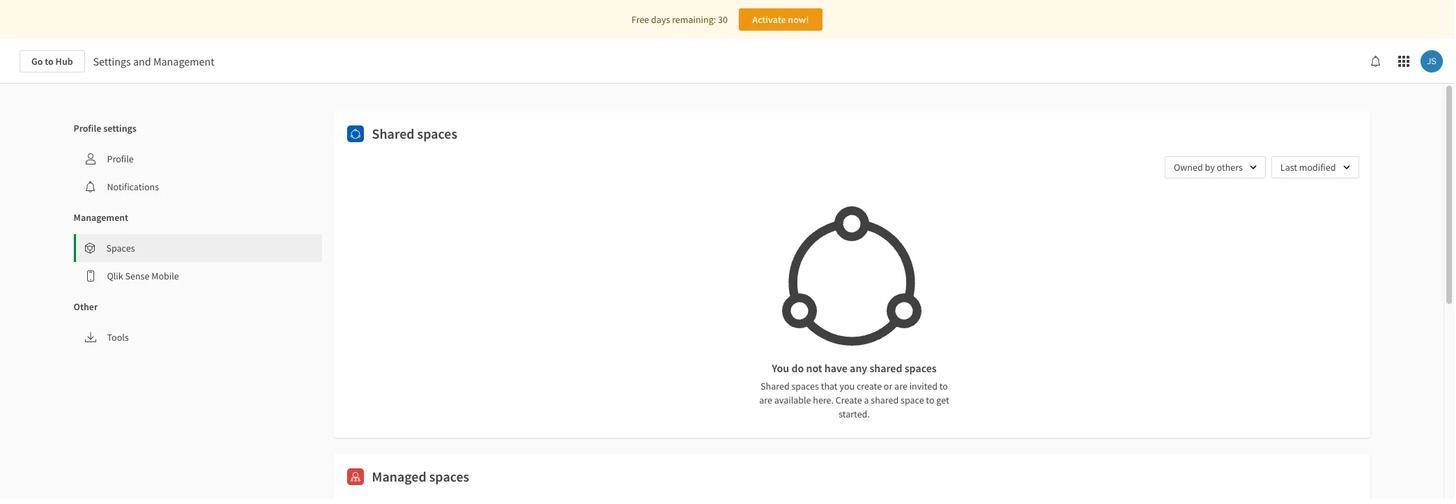 Task type: describe. For each thing, give the bounding box(es) containing it.
create
[[857, 380, 882, 393]]

1 vertical spatial shared
[[871, 394, 899, 407]]

settings and management
[[93, 54, 215, 68]]

activate
[[753, 13, 786, 26]]

last
[[1281, 161, 1298, 174]]

0 horizontal spatial management
[[74, 211, 128, 224]]

here.
[[813, 394, 834, 407]]

free
[[632, 13, 649, 26]]

spaces
[[106, 242, 135, 255]]

profile link
[[74, 145, 322, 173]]

last modified
[[1281, 161, 1337, 174]]

now!
[[788, 13, 809, 26]]

0 horizontal spatial shared
[[372, 125, 415, 142]]

owned by others
[[1174, 161, 1243, 174]]

that
[[821, 380, 838, 393]]

notifications link
[[74, 173, 322, 201]]

create
[[836, 394, 862, 407]]

1 vertical spatial to
[[940, 380, 948, 393]]

owned
[[1174, 161, 1204, 174]]

managed
[[372, 468, 427, 485]]

available
[[775, 394, 811, 407]]

0 vertical spatial shared
[[870, 361, 903, 375]]

spaces link
[[76, 234, 322, 262]]

or
[[884, 380, 893, 393]]

other
[[74, 301, 98, 313]]

hub
[[56, 55, 73, 68]]

not
[[806, 361, 823, 375]]

sense
[[125, 270, 150, 282]]

any
[[850, 361, 868, 375]]

have
[[825, 361, 848, 375]]

jacob simon image
[[1421, 50, 1444, 73]]

shared inside you do not have any shared spaces shared spaces that you create or are invited to are available here. create a shared space to get started.
[[761, 380, 790, 393]]

get
[[937, 394, 950, 407]]

remaining:
[[672, 13, 716, 26]]

0 horizontal spatial to
[[45, 55, 54, 68]]

profile for profile
[[107, 153, 134, 165]]

a
[[864, 394, 869, 407]]

profile for profile settings
[[74, 122, 101, 135]]

go to hub
[[31, 55, 73, 68]]

free days remaining: 30
[[632, 13, 728, 26]]

managed spaces
[[372, 468, 470, 485]]

30
[[718, 13, 728, 26]]

Last modified field
[[1272, 156, 1360, 179]]



Task type: vqa. For each thing, say whether or not it's contained in the screenshot.
View all
no



Task type: locate. For each thing, give the bounding box(es) containing it.
settings
[[103, 122, 137, 135]]

started.
[[839, 408, 870, 421]]

0 vertical spatial are
[[895, 380, 908, 393]]

shared down or
[[871, 394, 899, 407]]

profile up notifications
[[107, 153, 134, 165]]

go to hub link
[[20, 50, 85, 73]]

go
[[31, 55, 43, 68]]

0 vertical spatial profile
[[74, 122, 101, 135]]

tools
[[107, 331, 129, 344]]

profile settings
[[74, 122, 137, 135]]

activate now!
[[753, 13, 809, 26]]

by
[[1205, 161, 1215, 174]]

you
[[840, 380, 855, 393]]

Owned by others field
[[1165, 156, 1266, 179]]

shared spaces
[[372, 125, 458, 142]]

1 horizontal spatial to
[[926, 394, 935, 407]]

you do not have any shared spaces shared spaces that you create or are invited to are available here. create a shared space to get started.
[[760, 361, 950, 421]]

2 vertical spatial to
[[926, 394, 935, 407]]

0 horizontal spatial are
[[760, 394, 773, 407]]

last modified element
[[1281, 161, 1337, 174]]

1 vertical spatial are
[[760, 394, 773, 407]]

profile
[[74, 122, 101, 135], [107, 153, 134, 165]]

management right and
[[153, 54, 215, 68]]

mobile
[[151, 270, 179, 282]]

activate now! link
[[739, 8, 823, 31]]

to up get
[[940, 380, 948, 393]]

qlik sense mobile
[[107, 270, 179, 282]]

qlik sense mobile link
[[74, 262, 322, 290]]

are left available at the right bottom
[[760, 394, 773, 407]]

shared up or
[[870, 361, 903, 375]]

modified
[[1300, 161, 1337, 174]]

you
[[772, 361, 790, 375]]

1 horizontal spatial profile
[[107, 153, 134, 165]]

to left get
[[926, 394, 935, 407]]

space
[[901, 394, 924, 407]]

notifications
[[107, 181, 159, 193]]

shared
[[372, 125, 415, 142], [761, 380, 790, 393]]

are right or
[[895, 380, 908, 393]]

0 vertical spatial shared
[[372, 125, 415, 142]]

1 horizontal spatial are
[[895, 380, 908, 393]]

do
[[792, 361, 804, 375]]

management up spaces
[[74, 211, 128, 224]]

shared
[[870, 361, 903, 375], [871, 394, 899, 407]]

spaces
[[417, 125, 458, 142], [905, 361, 937, 375], [792, 380, 819, 393], [429, 468, 470, 485]]

tools link
[[74, 324, 322, 351]]

1 vertical spatial profile
[[107, 153, 134, 165]]

1 vertical spatial management
[[74, 211, 128, 224]]

are
[[895, 380, 908, 393], [760, 394, 773, 407]]

1 horizontal spatial shared
[[761, 380, 790, 393]]

to
[[45, 55, 54, 68], [940, 380, 948, 393], [926, 394, 935, 407]]

management
[[153, 54, 215, 68], [74, 211, 128, 224]]

qlik
[[107, 270, 123, 282]]

days
[[651, 13, 670, 26]]

1 vertical spatial shared
[[761, 380, 790, 393]]

to right go at the left top of the page
[[45, 55, 54, 68]]

and
[[133, 54, 151, 68]]

profile left settings
[[74, 122, 101, 135]]

0 horizontal spatial profile
[[74, 122, 101, 135]]

others
[[1217, 161, 1243, 174]]

0 vertical spatial to
[[45, 55, 54, 68]]

invited
[[910, 380, 938, 393]]

2 horizontal spatial to
[[940, 380, 948, 393]]

settings
[[93, 54, 131, 68]]

1 horizontal spatial management
[[153, 54, 215, 68]]

0 vertical spatial management
[[153, 54, 215, 68]]



